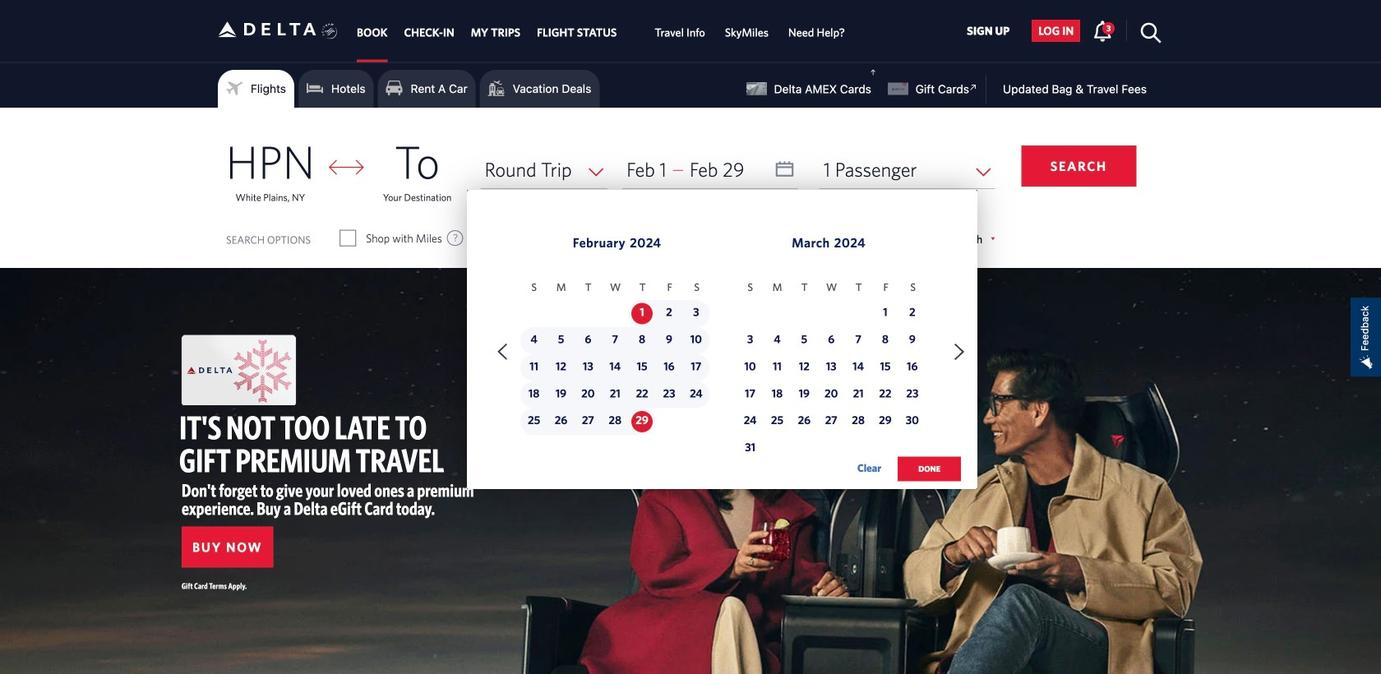 Task type: vqa. For each thing, say whether or not it's contained in the screenshot.
banner image
no



Task type: locate. For each thing, give the bounding box(es) containing it.
this link opens another site in a new window that may not follow the same accessibility policies as delta air lines. image
[[966, 80, 982, 95]]

None checkbox
[[341, 230, 355, 247], [634, 230, 649, 247], [341, 230, 355, 247], [634, 230, 649, 247]]

skyteam image
[[322, 6, 338, 57]]

None field
[[481, 151, 608, 189], [820, 151, 996, 189], [481, 151, 608, 189], [820, 151, 996, 189]]

calendar expanded, use arrow keys to select date application
[[467, 190, 978, 499]]

delta air lines image
[[218, 4, 317, 55]]

None text field
[[623, 151, 798, 189]]

tab list
[[349, 0, 855, 62]]

tab panel
[[0, 108, 1382, 499]]



